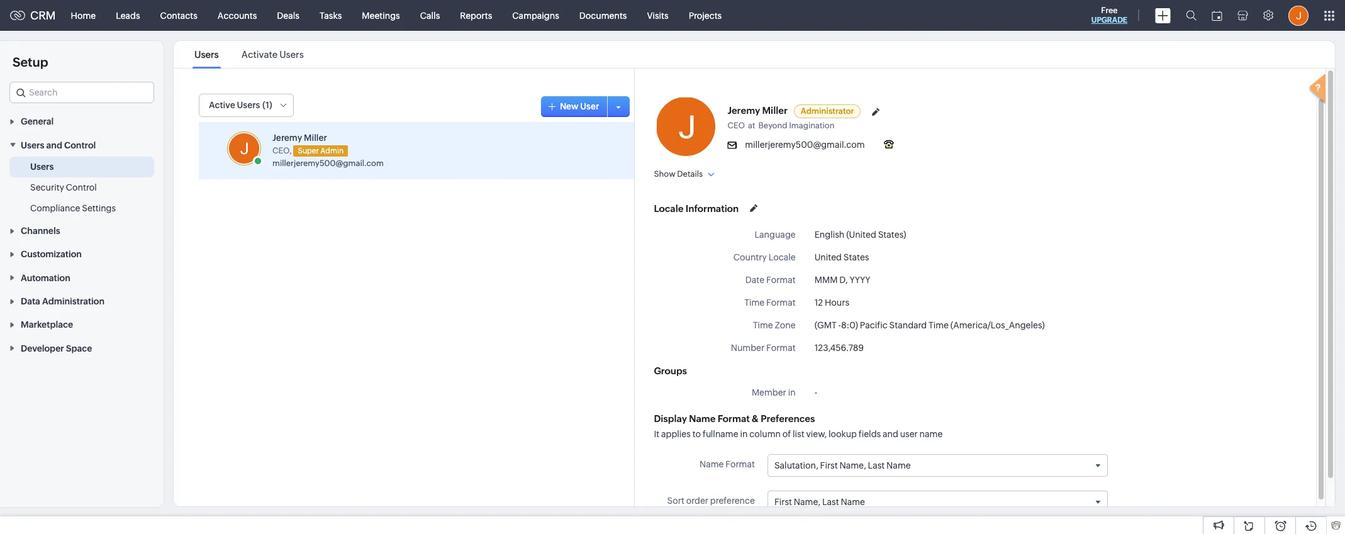 Task type: vqa. For each thing, say whether or not it's contained in the screenshot.
top Miller
yes



Task type: locate. For each thing, give the bounding box(es) containing it.
0 vertical spatial in
[[789, 388, 796, 398]]

time for time format
[[745, 298, 765, 308]]

users and control
[[21, 140, 96, 150]]

0 vertical spatial and
[[46, 140, 62, 150]]

0 vertical spatial name,
[[840, 461, 867, 471]]

format up zone
[[767, 298, 796, 308]]

1 vertical spatial in
[[741, 429, 748, 439]]

search element
[[1179, 0, 1205, 31]]

0 vertical spatial users link
[[193, 49, 221, 60]]

0 horizontal spatial -
[[815, 388, 818, 398]]

0 horizontal spatial last
[[823, 497, 840, 508]]

1 vertical spatial first
[[775, 497, 793, 508]]

- right the (gmt on the bottom right
[[839, 320, 842, 331]]

developer
[[21, 344, 64, 354]]

in inside display name format & preferences it applies to fullname in column of list view, lookup fields and user name
[[741, 429, 748, 439]]

home link
[[61, 0, 106, 31]]

jeremy up ceo,
[[273, 133, 302, 143]]

0 horizontal spatial users link
[[30, 160, 54, 173]]

name, down lookup at the right bottom of the page
[[840, 461, 867, 471]]

campaigns
[[513, 10, 560, 20]]

free
[[1102, 6, 1118, 15]]

and down the general
[[46, 140, 62, 150]]

new user button
[[541, 96, 612, 117]]

to
[[693, 429, 701, 439]]

show details
[[654, 169, 703, 179]]

name down user
[[887, 461, 911, 471]]

locale down show
[[654, 203, 684, 214]]

salutation,
[[775, 461, 819, 471]]

and left user
[[883, 429, 899, 439]]

millerjeremy500@gmail.com down admin
[[273, 158, 384, 168]]

jeremy miller
[[728, 105, 788, 116]]

english
[[815, 230, 845, 240]]

1 horizontal spatial in
[[789, 388, 796, 398]]

control up compliance settings
[[66, 182, 97, 192]]

millerjeremy500@gmail.com
[[746, 140, 865, 150], [273, 158, 384, 168]]

format up time format
[[767, 275, 796, 285]]

users inside region
[[30, 162, 54, 172]]

1 vertical spatial miller
[[304, 133, 327, 143]]

control
[[64, 140, 96, 150], [66, 182, 97, 192]]

display
[[654, 414, 687, 424]]

jeremy up the ceo
[[728, 105, 761, 116]]

0 horizontal spatial jeremy
[[273, 133, 302, 143]]

users link inside region
[[30, 160, 54, 173]]

active
[[209, 100, 235, 110]]

millerjeremy500@gmail.com down the beyond imagination link
[[746, 140, 865, 150]]

compliance
[[30, 203, 80, 213]]

date format
[[746, 275, 796, 285]]

0 vertical spatial first
[[821, 461, 838, 471]]

leads link
[[106, 0, 150, 31]]

in left column
[[741, 429, 748, 439]]

list
[[793, 429, 805, 439]]

developer space
[[21, 344, 92, 354]]

1 vertical spatial millerjeremy500@gmail.com
[[273, 158, 384, 168]]

1 horizontal spatial users link
[[193, 49, 221, 60]]

name
[[689, 414, 716, 424], [700, 460, 724, 470], [887, 461, 911, 471], [841, 497, 866, 508]]

1 vertical spatial control
[[66, 182, 97, 192]]

zone
[[775, 320, 796, 331]]

0 vertical spatial control
[[64, 140, 96, 150]]

0 horizontal spatial in
[[741, 429, 748, 439]]

time down date
[[745, 298, 765, 308]]

None field
[[9, 82, 154, 103]]

mmm
[[815, 275, 838, 285]]

pacific
[[860, 320, 888, 331]]

Salutation, First Name, Last Name field
[[769, 455, 1108, 477]]

format down zone
[[767, 343, 796, 353]]

- up display name format & preferences it applies to fullname in column of list view, lookup fields and user name
[[815, 388, 818, 398]]

1 horizontal spatial locale
[[769, 252, 796, 263]]

general button
[[0, 110, 164, 133]]

0 horizontal spatial name,
[[794, 497, 821, 508]]

123,456.789
[[815, 343, 864, 353]]

tasks
[[320, 10, 342, 20]]

name down fullname
[[700, 460, 724, 470]]

0 vertical spatial miller
[[763, 105, 788, 116]]

mmm d, yyyy
[[815, 275, 871, 285]]

users right activate
[[280, 49, 304, 60]]

channels button
[[0, 219, 164, 242]]

name up to
[[689, 414, 716, 424]]

users down contacts
[[195, 49, 219, 60]]

it
[[654, 429, 660, 439]]

time right standard at the bottom right of the page
[[929, 320, 949, 331]]

control inside security control link
[[66, 182, 97, 192]]

number
[[731, 343, 765, 353]]

of
[[783, 429, 791, 439]]

first down salutation,
[[775, 497, 793, 508]]

list
[[183, 41, 315, 68]]

users and control region
[[0, 157, 164, 219]]

millerjeremy500@gmail.com link
[[273, 158, 384, 168]]

data
[[21, 297, 40, 307]]

campaigns link
[[503, 0, 570, 31]]

0 horizontal spatial locale
[[654, 203, 684, 214]]

miller for jeremy miller ceo, super admin millerjeremy500@gmail.com
[[304, 133, 327, 143]]

in right member
[[789, 388, 796, 398]]

projects link
[[679, 0, 732, 31]]

free upgrade
[[1092, 6, 1128, 25]]

&
[[752, 414, 759, 424]]

search image
[[1187, 10, 1197, 21]]

administration
[[42, 297, 105, 307]]

users and control button
[[0, 133, 164, 157]]

users down the general
[[21, 140, 44, 150]]

0 horizontal spatial miller
[[304, 133, 327, 143]]

reports link
[[450, 0, 503, 31]]

1 vertical spatial users link
[[30, 160, 54, 173]]

(gmt -8:0) pacific standard time (america/los_angeles)
[[815, 320, 1046, 331]]

users link
[[193, 49, 221, 60], [30, 160, 54, 173]]

format inside display name format & preferences it applies to fullname in column of list view, lookup fields and user name
[[718, 414, 750, 424]]

name
[[920, 429, 943, 439]]

marketplace button
[[0, 313, 164, 336]]

data administration button
[[0, 289, 164, 313]]

united states
[[815, 252, 870, 263]]

1 vertical spatial and
[[883, 429, 899, 439]]

profile element
[[1282, 0, 1317, 31]]

format up fullname
[[718, 414, 750, 424]]

documents link
[[570, 0, 637, 31]]

1 horizontal spatial and
[[883, 429, 899, 439]]

and inside dropdown button
[[46, 140, 62, 150]]

12 hours
[[815, 298, 850, 308]]

0 vertical spatial jeremy
[[728, 105, 761, 116]]

miller up super
[[304, 133, 327, 143]]

1 vertical spatial last
[[823, 497, 840, 508]]

(america/los_angeles)
[[951, 320, 1046, 331]]

1 horizontal spatial last
[[869, 461, 885, 471]]

control down general dropdown button
[[64, 140, 96, 150]]

jeremy
[[728, 105, 761, 116], [273, 133, 302, 143]]

miller inside jeremy miller ceo, super admin millerjeremy500@gmail.com
[[304, 133, 327, 143]]

users link up security
[[30, 160, 54, 173]]

time zone
[[753, 320, 796, 331]]

create menu element
[[1148, 0, 1179, 31]]

last down the fields
[[869, 461, 885, 471]]

tasks link
[[310, 0, 352, 31]]

leads
[[116, 10, 140, 20]]

general
[[21, 117, 54, 127]]

1 horizontal spatial millerjeremy500@gmail.com
[[746, 140, 865, 150]]

and
[[46, 140, 62, 150], [883, 429, 899, 439]]

1 horizontal spatial first
[[821, 461, 838, 471]]

time left zone
[[753, 320, 774, 331]]

miller for jeremy miller
[[763, 105, 788, 116]]

control inside users and control dropdown button
[[64, 140, 96, 150]]

1 horizontal spatial -
[[839, 320, 842, 331]]

users up security
[[30, 162, 54, 172]]

last down salutation, first name, last name
[[823, 497, 840, 508]]

1 horizontal spatial miller
[[763, 105, 788, 116]]

locale down language
[[769, 252, 796, 263]]

compliance settings link
[[30, 202, 116, 214]]

hours
[[825, 298, 850, 308]]

First Name, Last Name field
[[769, 492, 1108, 513]]

in
[[789, 388, 796, 398], [741, 429, 748, 439]]

1 horizontal spatial jeremy
[[728, 105, 761, 116]]

1 horizontal spatial name,
[[840, 461, 867, 471]]

date
[[746, 275, 765, 285]]

0 vertical spatial millerjeremy500@gmail.com
[[746, 140, 865, 150]]

deals
[[277, 10, 300, 20]]

developer space button
[[0, 336, 164, 360]]

documents
[[580, 10, 627, 20]]

preferences
[[761, 414, 816, 424]]

format
[[767, 275, 796, 285], [767, 298, 796, 308], [767, 343, 796, 353], [718, 414, 750, 424], [726, 460, 755, 470]]

0 vertical spatial -
[[839, 320, 842, 331]]

name, down salutation,
[[794, 497, 821, 508]]

jeremy miller ceo, super admin millerjeremy500@gmail.com
[[273, 133, 384, 168]]

locale information
[[654, 203, 739, 214]]

format down fullname
[[726, 460, 755, 470]]

miller up beyond
[[763, 105, 788, 116]]

1 vertical spatial -
[[815, 388, 818, 398]]

users link down contacts
[[193, 49, 221, 60]]

first right salutation,
[[821, 461, 838, 471]]

name inside display name format & preferences it applies to fullname in column of list view, lookup fields and user name
[[689, 414, 716, 424]]

sort
[[668, 496, 685, 506]]

first
[[821, 461, 838, 471], [775, 497, 793, 508]]

format for date
[[767, 275, 796, 285]]

settings
[[82, 203, 116, 213]]

users link inside list
[[193, 49, 221, 60]]

0 horizontal spatial and
[[46, 140, 62, 150]]

jeremy inside jeremy miller ceo, super admin millerjeremy500@gmail.com
[[273, 133, 302, 143]]

automation button
[[0, 266, 164, 289]]

1 vertical spatial jeremy
[[273, 133, 302, 143]]

-
[[839, 320, 842, 331], [815, 388, 818, 398]]

preference
[[711, 496, 755, 506]]



Task type: describe. For each thing, give the bounding box(es) containing it.
sort order preference
[[668, 496, 755, 506]]

upgrade
[[1092, 16, 1128, 25]]

0 vertical spatial locale
[[654, 203, 684, 214]]

user
[[901, 429, 918, 439]]

8:0)
[[842, 320, 859, 331]]

first name, last name
[[775, 497, 866, 508]]

salutation, first name, last name
[[775, 461, 911, 471]]

member in
[[752, 388, 796, 398]]

crm
[[30, 9, 56, 22]]

english (united states)
[[815, 230, 907, 240]]

at
[[749, 121, 756, 130]]

column
[[750, 429, 781, 439]]

admin
[[321, 146, 344, 155]]

calendar image
[[1213, 10, 1223, 20]]

(gmt
[[815, 320, 837, 331]]

d,
[[840, 275, 848, 285]]

Search text field
[[10, 82, 154, 103]]

new user
[[560, 101, 600, 111]]

super
[[298, 146, 319, 155]]

visits
[[647, 10, 669, 20]]

country locale
[[734, 252, 796, 263]]

united
[[815, 252, 842, 263]]

groups
[[654, 366, 687, 376]]

0 vertical spatial last
[[869, 461, 885, 471]]

12
[[815, 298, 824, 308]]

0 horizontal spatial first
[[775, 497, 793, 508]]

users link for activate users link
[[193, 49, 221, 60]]

data administration
[[21, 297, 105, 307]]

projects
[[689, 10, 722, 20]]

reports
[[460, 10, 492, 20]]

automation
[[21, 273, 70, 283]]

create menu image
[[1156, 8, 1172, 23]]

administrator
[[801, 106, 855, 116]]

ceo
[[728, 121, 745, 130]]

list containing users
[[183, 41, 315, 68]]

0 horizontal spatial millerjeremy500@gmail.com
[[273, 158, 384, 168]]

name format
[[700, 460, 755, 470]]

yyyy
[[850, 275, 871, 285]]

activate users link
[[240, 49, 306, 60]]

security
[[30, 182, 64, 192]]

crm link
[[10, 9, 56, 22]]

1 vertical spatial name,
[[794, 497, 821, 508]]

format for name
[[726, 460, 755, 470]]

activate users
[[242, 49, 304, 60]]

user
[[581, 101, 600, 111]]

format for number
[[767, 343, 796, 353]]

customization
[[21, 250, 82, 260]]

time format
[[745, 298, 796, 308]]

meetings
[[362, 10, 400, 20]]

states)
[[879, 230, 907, 240]]

and inside display name format & preferences it applies to fullname in column of list view, lookup fields and user name
[[883, 429, 899, 439]]

standard
[[890, 320, 927, 331]]

users inside dropdown button
[[21, 140, 44, 150]]

language
[[755, 230, 796, 240]]

users (1)
[[237, 100, 272, 110]]

jeremy for jeremy miller ceo, super admin millerjeremy500@gmail.com
[[273, 133, 302, 143]]

users link for security control link
[[30, 160, 54, 173]]

visits link
[[637, 0, 679, 31]]

1 vertical spatial locale
[[769, 252, 796, 263]]

active users (1)
[[209, 100, 272, 110]]

name down salutation, first name, last name
[[841, 497, 866, 508]]

accounts link
[[208, 0, 267, 31]]

time for time zone
[[753, 320, 774, 331]]

format for time
[[767, 298, 796, 308]]

member
[[752, 388, 787, 398]]

show details link
[[654, 169, 715, 179]]

fullname
[[703, 429, 739, 439]]

security control
[[30, 182, 97, 192]]

jeremy for jeremy miller
[[728, 105, 761, 116]]

applies
[[662, 429, 691, 439]]

fields
[[859, 429, 881, 439]]

activate
[[242, 49, 278, 60]]

security control link
[[30, 181, 97, 194]]

marketplace
[[21, 320, 73, 330]]

home
[[71, 10, 96, 20]]

space
[[66, 344, 92, 354]]

calls
[[420, 10, 440, 20]]

ceo,
[[273, 146, 292, 155]]

view,
[[807, 429, 827, 439]]

(united
[[847, 230, 877, 240]]

lookup
[[829, 429, 857, 439]]

contacts
[[160, 10, 198, 20]]

show
[[654, 169, 676, 179]]

meetings link
[[352, 0, 410, 31]]

new
[[560, 101, 579, 111]]

profile image
[[1289, 5, 1309, 25]]

display name format & preferences it applies to fullname in column of list view, lookup fields and user name
[[654, 414, 943, 439]]

number format
[[731, 343, 796, 353]]

country
[[734, 252, 767, 263]]

contacts link
[[150, 0, 208, 31]]

setup
[[13, 55, 48, 69]]

beyond
[[759, 121, 788, 130]]

channels
[[21, 226, 60, 236]]



